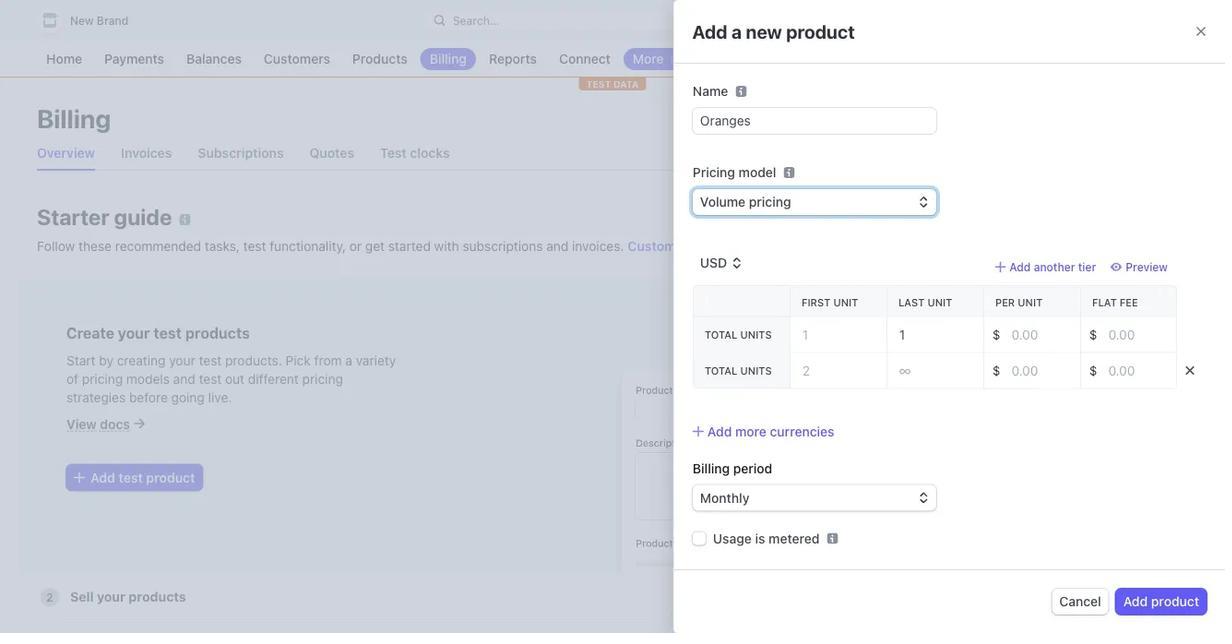 Task type: describe. For each thing, give the bounding box(es) containing it.
1 pricing from the left
[[82, 371, 123, 387]]

$ button for second 0.00 text box from left
[[1082, 318, 1097, 351]]

add product button
[[1116, 589, 1207, 615]]

billing for billing period
[[692, 460, 730, 476]]

$ button for 2nd 0.00 text box from right
[[985, 318, 1000, 351]]

name
[[692, 84, 728, 99]]

start by creating your test products. pick from a variety of pricing models and test out different pricing strategies before going live.
[[66, 353, 396, 405]]

billing period
[[692, 460, 772, 476]]

strategies
[[66, 390, 126, 405]]

starter guide
[[37, 204, 172, 230]]

add more currencies
[[707, 424, 834, 439]]

these
[[79, 239, 112, 254]]

test down docs
[[119, 470, 143, 485]]

additional
[[692, 567, 754, 583]]

total units for 2nd 0.00 text field from right's $ button
[[704, 365, 772, 377]]

$ button for second 0.00 text field
[[1082, 354, 1097, 387]]

variety
[[356, 353, 396, 368]]

pick
[[286, 353, 311, 368]]

creating
[[117, 353, 166, 368]]

and inside start by creating your test products. pick from a variety of pricing models and test out different pricing strategies before going live.
[[173, 371, 195, 387]]

add for add a new product
[[692, 20, 728, 42]]

another
[[1034, 260, 1075, 273]]

2 0.00 text field from the left
[[1097, 318, 1179, 351]]

1 0.00 text field from the left
[[1000, 354, 1077, 387]]

0 vertical spatial a
[[732, 20, 742, 42]]

preview button
[[1111, 259, 1168, 274]]

per
[[995, 296, 1015, 308]]

your inside start by creating your test products. pick from a variety of pricing models and test out different pricing strategies before going live.
[[169, 353, 195, 368]]

add for add product
[[1124, 594, 1148, 609]]

usd button
[[692, 248, 749, 278]]

units for 2nd 0.00 text field from right
[[740, 365, 772, 377]]

add another tier button
[[995, 259, 1096, 274]]

different
[[248, 371, 299, 387]]

total units for $ button related to 2nd 0.00 text box from right
[[704, 329, 772, 341]]

test data
[[587, 78, 639, 89]]

of
[[66, 371, 78, 387]]

starter
[[37, 204, 109, 230]]

tier
[[1078, 260, 1096, 273]]

view
[[66, 417, 97, 432]]

add for add another tier
[[1009, 260, 1031, 273]]

add a new product
[[692, 20, 855, 42]]

functionality,
[[270, 239, 346, 254]]

data
[[614, 78, 639, 89]]

view docs
[[66, 417, 130, 432]]

info element
[[783, 167, 794, 178]]

unit for last unit
[[927, 296, 952, 308]]

more
[[735, 424, 766, 439]]

1 total from the top
[[704, 329, 737, 341]]

pricing
[[692, 165, 735, 180]]

from
[[314, 353, 342, 368]]

flat fee
[[1092, 296, 1138, 308]]

metered
[[768, 531, 819, 546]]

tasks,
[[205, 239, 240, 254]]

preview
[[1126, 260, 1168, 273]]

by
[[99, 353, 113, 368]]

with
[[434, 239, 459, 254]]

cancel
[[1060, 594, 1102, 609]]

usd
[[700, 255, 727, 270]]

out
[[225, 371, 245, 387]]

usage is metered
[[713, 531, 819, 546]]

model
[[738, 165, 776, 180]]

2 total from the top
[[704, 365, 737, 377]]

or
[[350, 239, 362, 254]]

product inside "button"
[[1151, 594, 1200, 609]]

fee
[[1120, 296, 1138, 308]]

first
[[801, 296, 830, 308]]

create your test products
[[66, 324, 250, 342]]

add another tier
[[1009, 260, 1096, 273]]



Task type: locate. For each thing, give the bounding box(es) containing it.
add left new
[[692, 20, 728, 42]]

last
[[898, 296, 925, 308]]

1 horizontal spatial pricing
[[302, 371, 343, 387]]

first unit
[[801, 296, 858, 308]]

1 vertical spatial a
[[345, 353, 352, 368]]

total down usd dropdown button
[[704, 329, 737, 341]]

add
[[692, 20, 728, 42], [1009, 260, 1031, 273], [707, 424, 732, 439], [90, 470, 115, 485], [1124, 594, 1148, 609]]

0.00 text field down fee
[[1097, 318, 1179, 351]]

units down usd dropdown button
[[740, 329, 772, 341]]

per unit
[[995, 296, 1042, 308]]

1 horizontal spatial product
[[786, 20, 855, 42]]

1 0.00 text field from the left
[[1000, 318, 1077, 351]]

1 vertical spatial units
[[740, 365, 772, 377]]

add left another
[[1009, 260, 1031, 273]]

a left new
[[732, 20, 742, 42]]

additional options
[[692, 567, 803, 583]]

unit right first
[[833, 296, 858, 308]]

your
[[118, 324, 150, 342], [169, 353, 195, 368]]

1 vertical spatial and
[[173, 371, 195, 387]]

$ button
[[985, 318, 1000, 351], [1082, 318, 1097, 351], [985, 354, 1000, 387], [1082, 354, 1097, 387]]

pricing down by
[[82, 371, 123, 387]]

0 vertical spatial billing
[[37, 103, 111, 133]]

options
[[757, 567, 803, 583]]

add more currencies button
[[692, 422, 834, 441]]

2 0.00 text field from the left
[[1097, 354, 1179, 387]]

0 horizontal spatial a
[[345, 353, 352, 368]]

and left invoices.
[[546, 239, 569, 254]]

a right from
[[345, 353, 352, 368]]

total up more
[[704, 365, 737, 377]]

0 horizontal spatial unit
[[833, 296, 858, 308]]

guide up the recommended
[[114, 204, 172, 230]]

None text field
[[791, 318, 883, 351], [888, 318, 980, 351], [791, 318, 883, 351], [888, 318, 980, 351]]

test
[[243, 239, 266, 254], [154, 324, 182, 342], [199, 353, 222, 368], [199, 371, 222, 387], [119, 470, 143, 485]]

unit right per
[[1018, 296, 1042, 308]]

period
[[733, 460, 772, 476]]

unit right "last" on the top of the page
[[927, 296, 952, 308]]

2 pricing from the left
[[302, 371, 343, 387]]

unit
[[833, 296, 858, 308], [927, 296, 952, 308], [1018, 296, 1042, 308]]

total units
[[704, 329, 772, 341], [704, 365, 772, 377]]

your down create your test products
[[169, 353, 195, 368]]

$ button for 2nd 0.00 text field from right
[[985, 354, 1000, 387]]

test right tasks,
[[243, 239, 266, 254]]

0 horizontal spatial 0.00 text field
[[1000, 354, 1077, 387]]

test up live. on the left bottom of page
[[199, 371, 222, 387]]

2 units from the top
[[740, 365, 772, 377]]

0 horizontal spatial product
[[146, 470, 195, 485]]

total
[[704, 329, 737, 341], [704, 365, 737, 377]]

2 horizontal spatial product
[[1151, 594, 1200, 609]]

add right cancel
[[1124, 594, 1148, 609]]

currencies
[[770, 424, 834, 439]]

3 unit from the left
[[1018, 296, 1042, 308]]

live.
[[208, 390, 232, 405]]

billing
[[37, 103, 111, 133], [692, 460, 730, 476]]

2 unit from the left
[[927, 296, 952, 308]]

add for add more currencies
[[707, 424, 732, 439]]

test
[[587, 78, 611, 89]]

2 vertical spatial product
[[1151, 594, 1200, 609]]

None text field
[[791, 354, 883, 387], [888, 354, 980, 387], [791, 354, 883, 387], [888, 354, 980, 387]]

start
[[66, 353, 96, 368]]

and up going
[[173, 371, 195, 387]]

products.
[[225, 353, 282, 368]]

1 horizontal spatial a
[[732, 20, 742, 42]]

docs
[[100, 417, 130, 432]]

started
[[388, 239, 431, 254]]

add for add test product
[[90, 470, 115, 485]]

0 vertical spatial units
[[740, 329, 772, 341]]

follow
[[37, 239, 75, 254]]

1 units from the top
[[740, 329, 772, 341]]

0.00 text field
[[1000, 318, 1077, 351], [1097, 318, 1179, 351]]

new
[[746, 20, 782, 42]]

pricing
[[82, 371, 123, 387], [302, 371, 343, 387]]

info image
[[783, 167, 794, 178]]

0 vertical spatial guide
[[114, 204, 172, 230]]

pricing model
[[692, 165, 776, 180]]

a
[[732, 20, 742, 42], [345, 353, 352, 368]]

add inside "button"
[[1124, 594, 1148, 609]]

0.00 text field down the per unit
[[1000, 318, 1077, 351]]

1 horizontal spatial 0.00 text field
[[1097, 354, 1179, 387]]

1 horizontal spatial and
[[546, 239, 569, 254]]

cancel button
[[1052, 589, 1109, 615]]

0 vertical spatial product
[[786, 20, 855, 42]]

1 horizontal spatial 0.00 text field
[[1097, 318, 1179, 351]]

and
[[546, 239, 569, 254], [173, 371, 195, 387]]

total units up more
[[704, 365, 772, 377]]

0.00 text field down the per unit
[[1000, 354, 1077, 387]]

Premium Plan, sunglasses, etc. text field
[[692, 108, 936, 134]]

0 horizontal spatial guide
[[114, 204, 172, 230]]

1 vertical spatial your
[[169, 353, 195, 368]]

units for 2nd 0.00 text box from right
[[740, 329, 772, 341]]

guide up usd
[[697, 239, 732, 254]]

0 horizontal spatial your
[[118, 324, 150, 342]]

$
[[992, 327, 1000, 342], [1089, 327, 1097, 342], [992, 363, 1000, 378], [1089, 363, 1097, 378]]

1 unit from the left
[[833, 296, 858, 308]]

unit for per unit
[[1018, 296, 1042, 308]]

get
[[365, 239, 385, 254]]

billing for billing
[[37, 103, 111, 133]]

1 vertical spatial product
[[146, 470, 195, 485]]

0.00 text field
[[1000, 354, 1077, 387], [1097, 354, 1179, 387]]

pricing down from
[[302, 371, 343, 387]]

0 vertical spatial your
[[118, 324, 150, 342]]

additional options button
[[692, 566, 818, 585]]

add test product link
[[66, 465, 203, 490]]

1 horizontal spatial billing
[[692, 460, 730, 476]]

2 horizontal spatial unit
[[1018, 296, 1042, 308]]

add left more
[[707, 424, 732, 439]]

test down products
[[199, 353, 222, 368]]

0 horizontal spatial billing
[[37, 103, 111, 133]]

going
[[171, 390, 205, 405]]

0 vertical spatial total
[[704, 329, 737, 341]]

follow these recommended tasks, test functionality, or get started with subscriptions and invoices. customize guide
[[37, 239, 732, 254]]

subscriptions
[[463, 239, 543, 254]]

create
[[66, 324, 114, 342]]

models
[[126, 371, 170, 387]]

guide
[[114, 204, 172, 230], [697, 239, 732, 254]]

1 vertical spatial total
[[704, 365, 737, 377]]

your up creating
[[118, 324, 150, 342]]

1 vertical spatial billing
[[692, 460, 730, 476]]

0 vertical spatial total units
[[704, 329, 772, 341]]

before
[[129, 390, 168, 405]]

flat
[[1092, 296, 1117, 308]]

invoices.
[[572, 239, 624, 254]]

0 horizontal spatial and
[[173, 371, 195, 387]]

total units down usd dropdown button
[[704, 329, 772, 341]]

view docs link
[[66, 417, 145, 432]]

1 vertical spatial total units
[[704, 365, 772, 377]]

0 horizontal spatial 0.00 text field
[[1000, 318, 1077, 351]]

0 horizontal spatial pricing
[[82, 371, 123, 387]]

is
[[755, 531, 765, 546]]

1 horizontal spatial guide
[[697, 239, 732, 254]]

customize
[[628, 239, 694, 254]]

add down 'view docs' link
[[90, 470, 115, 485]]

product
[[786, 20, 855, 42], [146, 470, 195, 485], [1151, 594, 1200, 609]]

last unit
[[898, 296, 952, 308]]

2 total units from the top
[[704, 365, 772, 377]]

0.00 text field down fee
[[1097, 354, 1179, 387]]

products
[[185, 324, 250, 342]]

unit for first unit
[[833, 296, 858, 308]]

1 horizontal spatial unit
[[927, 296, 952, 308]]

units
[[740, 329, 772, 341], [740, 365, 772, 377]]

units up more
[[740, 365, 772, 377]]

1 horizontal spatial your
[[169, 353, 195, 368]]

1 total units from the top
[[704, 329, 772, 341]]

test up creating
[[154, 324, 182, 342]]

add product
[[1124, 594, 1200, 609]]

add test product
[[90, 470, 195, 485]]

a inside start by creating your test products. pick from a variety of pricing models and test out different pricing strategies before going live.
[[345, 353, 352, 368]]

customize guide link
[[628, 239, 745, 254]]

recommended
[[115, 239, 201, 254]]

usage
[[713, 531, 752, 546]]

0 vertical spatial and
[[546, 239, 569, 254]]

1 vertical spatial guide
[[697, 239, 732, 254]]



Task type: vqa. For each thing, say whether or not it's contained in the screenshot.
Remaining balances
no



